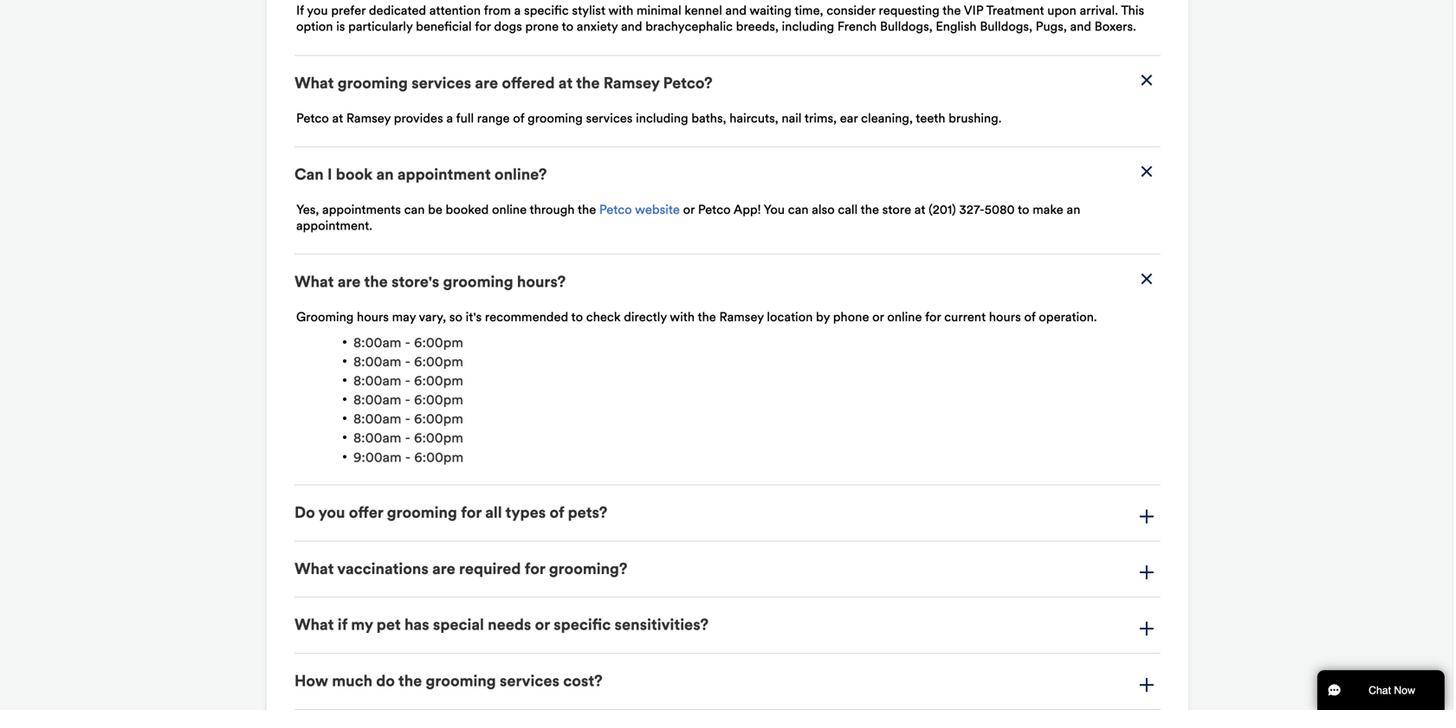 Task type: describe. For each thing, give the bounding box(es) containing it.
be
[[428, 202, 443, 217]]

option
[[296, 19, 333, 34]]

english
[[936, 19, 977, 34]]

0 horizontal spatial of
[[513, 110, 525, 126]]

directly
[[624, 309, 667, 325]]

at inside or petco app! you can also call the store at (201) 327-5080 to make an appointment.
[[915, 202, 926, 217]]

4 - from the top
[[405, 391, 411, 408]]

the inside if you prefer dedicated attention from a specific stylist with minimal kennel and waiting time, consider requesting the vip treatment upon arrival. this option is particularly beneficial for dogs prone to anxiety and brachycephalic breeds, including french bulldogs, english bulldogs, pugs, and boxers.
[[943, 2, 961, 18]]

prefer
[[331, 2, 366, 18]]

1 horizontal spatial of
[[1024, 309, 1036, 325]]

0 vertical spatial online
[[492, 202, 527, 217]]

1 vertical spatial or
[[873, 309, 884, 325]]

appointments
[[322, 202, 401, 217]]

6 8:00am from the top
[[353, 430, 402, 447]]

5 8:00am from the top
[[353, 411, 402, 427]]

can inside or petco app! you can also call the store at (201) 327-5080 to make an appointment.
[[788, 202, 809, 217]]

is
[[336, 19, 345, 34]]

dogs
[[494, 19, 522, 34]]

2 hours from the left
[[989, 309, 1021, 325]]

through
[[530, 202, 575, 217]]

1 vertical spatial with
[[670, 309, 695, 325]]

3 6:00pm from the top
[[414, 372, 463, 389]]

call
[[838, 202, 858, 217]]

if
[[296, 2, 304, 18]]

requesting
[[879, 2, 940, 18]]

treatment
[[986, 2, 1044, 18]]

boxers.
[[1095, 19, 1136, 34]]

from
[[484, 2, 511, 18]]

nail
[[782, 110, 802, 126]]

an
[[1067, 202, 1081, 217]]

waiting
[[750, 2, 792, 18]]

4 8:00am from the top
[[353, 391, 402, 408]]

the right through
[[578, 202, 596, 217]]

3 - from the top
[[405, 372, 411, 389]]

for inside if you prefer dedicated attention from a specific stylist with minimal kennel and waiting time, consider requesting the vip treatment upon arrival. this option is particularly beneficial for dogs prone to anxiety and brachycephalic breeds, including french bulldogs, english bulldogs, pugs, and boxers.
[[475, 19, 491, 34]]

this
[[1121, 2, 1145, 18]]

arrival.
[[1080, 2, 1118, 18]]

store
[[883, 202, 911, 217]]

3 8:00am from the top
[[353, 372, 402, 389]]

1 bulldogs, from the left
[[880, 19, 933, 34]]

2 horizontal spatial and
[[1070, 19, 1092, 34]]

4 6:00pm from the top
[[414, 391, 463, 408]]

may
[[392, 309, 416, 325]]

0 vertical spatial ramsey
[[346, 110, 391, 126]]

1 horizontal spatial online
[[887, 309, 922, 325]]

phone
[[833, 309, 869, 325]]

you
[[307, 2, 328, 18]]

1 horizontal spatial and
[[726, 2, 747, 18]]

the right directly
[[698, 309, 716, 325]]

check
[[586, 309, 621, 325]]

location
[[767, 309, 813, 325]]

grooming
[[296, 309, 354, 325]]

1 vertical spatial ramsey
[[720, 309, 764, 325]]

cleaning,
[[861, 110, 913, 126]]

petco at ramsey provides a full range of grooming services including baths, haircuts, nail trims, ear cleaning, teeth brushing.
[[296, 110, 1002, 126]]

8:00am - 6:00pm 8:00am - 6:00pm 8:00am - 6:00pm 8:00am - 6:00pm 8:00am - 6:00pm 8:00am - 6:00pm 9:00am - 6:00pm
[[353, 334, 464, 466]]

full
[[456, 110, 474, 126]]

1 hours from the left
[[357, 309, 389, 325]]

recommended
[[485, 309, 568, 325]]

app!
[[734, 202, 761, 217]]

services
[[586, 110, 633, 126]]

current
[[945, 309, 986, 325]]

to inside or petco app! you can also call the store at (201) 327-5080 to make an appointment.
[[1018, 202, 1030, 217]]

2 vertical spatial to
[[571, 309, 583, 325]]

consider
[[827, 2, 876, 18]]



Task type: vqa. For each thing, say whether or not it's contained in the screenshot.
the topmost SALON
no



Task type: locate. For each thing, give the bounding box(es) containing it.
to
[[562, 19, 574, 34], [1018, 202, 1030, 217], [571, 309, 583, 325]]

for down from
[[475, 19, 491, 34]]

ramsey
[[346, 110, 391, 126], [720, 309, 764, 325]]

1 vertical spatial to
[[1018, 202, 1030, 217]]

2 6:00pm from the top
[[414, 353, 463, 370]]

ramsey left location
[[720, 309, 764, 325]]

1 vertical spatial for
[[925, 309, 941, 325]]

327-
[[959, 202, 985, 217]]

hours right current
[[989, 309, 1021, 325]]

operation.
[[1039, 309, 1097, 325]]

0 vertical spatial for
[[475, 19, 491, 34]]

yes,
[[296, 202, 319, 217]]

or inside or petco app! you can also call the store at (201) 327-5080 to make an appointment.
[[683, 202, 695, 217]]

baths,
[[692, 110, 727, 126]]

0 vertical spatial petco
[[296, 110, 329, 126]]

1 horizontal spatial petco
[[698, 202, 731, 217]]

0 horizontal spatial for
[[475, 19, 491, 34]]

with right directly
[[670, 309, 695, 325]]

0 horizontal spatial can
[[404, 202, 425, 217]]

brachycephalic
[[646, 19, 733, 34]]

including inside if you prefer dedicated attention from a specific stylist with minimal kennel and waiting time, consider requesting the vip treatment upon arrival. this option is particularly beneficial for dogs prone to anxiety and brachycephalic breeds, including french bulldogs, english bulldogs, pugs, and boxers.
[[782, 19, 834, 34]]

dedicated
[[369, 2, 426, 18]]

online right booked
[[492, 202, 527, 217]]

1 horizontal spatial hours
[[989, 309, 1021, 325]]

1 vertical spatial petco
[[698, 202, 731, 217]]

-
[[405, 334, 411, 351], [405, 353, 411, 370], [405, 372, 411, 389], [405, 391, 411, 408], [405, 411, 411, 427], [405, 430, 411, 447], [405, 449, 411, 466]]

0 horizontal spatial or
[[683, 202, 695, 217]]

with inside if you prefer dedicated attention from a specific stylist with minimal kennel and waiting time, consider requesting the vip treatment upon arrival. this option is particularly beneficial for dogs prone to anxiety and brachycephalic breeds, including french bulldogs, english bulldogs, pugs, and boxers.
[[609, 2, 634, 18]]

1 vertical spatial a
[[446, 110, 453, 126]]

0 horizontal spatial and
[[621, 19, 642, 34]]

yes, appointments can be booked online through the
[[296, 202, 599, 217]]

6 - from the top
[[405, 430, 411, 447]]

0 horizontal spatial at
[[332, 110, 343, 126]]

brushing.
[[949, 110, 1002, 126]]

vary,
[[419, 309, 446, 325]]

7 6:00pm from the top
[[414, 449, 464, 466]]

the inside or petco app! you can also call the store at (201) 327-5080 to make an appointment.
[[861, 202, 879, 217]]

of right range
[[513, 110, 525, 126]]

0 horizontal spatial online
[[492, 202, 527, 217]]

to inside if you prefer dedicated attention from a specific stylist with minimal kennel and waiting time, consider requesting the vip treatment upon arrival. this option is particularly beneficial for dogs prone to anxiety and brachycephalic breeds, including french bulldogs, english bulldogs, pugs, and boxers.
[[562, 19, 574, 34]]

also
[[812, 202, 835, 217]]

make
[[1033, 202, 1064, 217]]

or petco app! you can also call the store at (201) 327-5080 to make an appointment.
[[296, 202, 1081, 233]]

at left (201)
[[915, 202, 926, 217]]

of
[[513, 110, 525, 126], [1024, 309, 1036, 325]]

of left operation.
[[1024, 309, 1036, 325]]

7 - from the top
[[405, 449, 411, 466]]

1 horizontal spatial for
[[925, 309, 941, 325]]

so
[[449, 309, 463, 325]]

grooming
[[528, 110, 583, 126]]

a inside if you prefer dedicated attention from a specific stylist with minimal kennel and waiting time, consider requesting the vip treatment upon arrival. this option is particularly beneficial for dogs prone to anxiety and brachycephalic breeds, including french bulldogs, english bulldogs, pugs, and boxers.
[[514, 2, 521, 18]]

booked
[[446, 202, 489, 217]]

6 6:00pm from the top
[[414, 430, 463, 447]]

2 - from the top
[[405, 353, 411, 370]]

including left baths,
[[636, 110, 688, 126]]

particularly
[[348, 19, 413, 34]]

1 8:00am from the top
[[353, 334, 402, 351]]

range
[[477, 110, 510, 126]]

1 6:00pm from the top
[[414, 334, 463, 351]]

petco
[[296, 110, 329, 126], [698, 202, 731, 217]]

0 vertical spatial or
[[683, 202, 695, 217]]

appointment.
[[296, 218, 372, 233]]

0 horizontal spatial including
[[636, 110, 688, 126]]

haircuts,
[[730, 110, 779, 126]]

0 horizontal spatial petco
[[296, 110, 329, 126]]

and up breeds,
[[726, 2, 747, 18]]

6:00pm
[[414, 334, 463, 351], [414, 353, 463, 370], [414, 372, 463, 389], [414, 391, 463, 408], [414, 411, 463, 427], [414, 430, 463, 447], [414, 449, 464, 466]]

1 vertical spatial at
[[915, 202, 926, 217]]

5 6:00pm from the top
[[414, 411, 463, 427]]

pugs,
[[1036, 19, 1067, 34]]

hours
[[357, 309, 389, 325], [989, 309, 1021, 325]]

can left 'be'
[[404, 202, 425, 217]]

0 vertical spatial including
[[782, 19, 834, 34]]

by
[[816, 309, 830, 325]]

at
[[332, 110, 343, 126], [915, 202, 926, 217]]

1 vertical spatial including
[[636, 110, 688, 126]]

online right phone
[[887, 309, 922, 325]]

hours left may
[[357, 309, 389, 325]]

1 horizontal spatial at
[[915, 202, 926, 217]]

and down minimal
[[621, 19, 642, 34]]

it's
[[466, 309, 482, 325]]

(201)
[[929, 202, 956, 217]]

1 can from the left
[[404, 202, 425, 217]]

or
[[683, 202, 695, 217], [873, 309, 884, 325]]

0 vertical spatial a
[[514, 2, 521, 18]]

if you prefer dedicated attention from a specific stylist with minimal kennel and waiting time, consider requesting the vip treatment upon arrival. this option is particularly beneficial for dogs prone to anxiety and brachycephalic breeds, including french bulldogs, english bulldogs, pugs, and boxers.
[[296, 2, 1145, 34]]

1 vertical spatial of
[[1024, 309, 1036, 325]]

anxiety
[[577, 19, 618, 34]]

grooming hours may vary, so it's recommended to check directly with the ramsey location by phone or online for current hours of operation.
[[296, 309, 1097, 325]]

the right call
[[861, 202, 879, 217]]

1 horizontal spatial ramsey
[[720, 309, 764, 325]]

0 vertical spatial of
[[513, 110, 525, 126]]

prone
[[525, 19, 559, 34]]

provides
[[394, 110, 443, 126]]

to right prone
[[562, 19, 574, 34]]

0 horizontal spatial hours
[[357, 309, 389, 325]]

specific
[[524, 2, 569, 18]]

upon
[[1048, 2, 1077, 18]]

0 vertical spatial with
[[609, 2, 634, 18]]

1 - from the top
[[405, 334, 411, 351]]

or right phone
[[873, 309, 884, 325]]

can right you
[[788, 202, 809, 217]]

you
[[764, 202, 785, 217]]

for
[[475, 19, 491, 34], [925, 309, 941, 325]]

a
[[514, 2, 521, 18], [446, 110, 453, 126]]

0 horizontal spatial ramsey
[[346, 110, 391, 126]]

can
[[404, 202, 425, 217], [788, 202, 809, 217]]

the up english
[[943, 2, 961, 18]]

0 vertical spatial at
[[332, 110, 343, 126]]

bulldogs,
[[880, 19, 933, 34], [980, 19, 1033, 34]]

french
[[838, 19, 877, 34]]

online
[[492, 202, 527, 217], [887, 309, 922, 325]]

and down the arrival. on the top of the page
[[1070, 19, 1092, 34]]

2 8:00am from the top
[[353, 353, 402, 370]]

1 horizontal spatial including
[[782, 19, 834, 34]]

1 horizontal spatial or
[[873, 309, 884, 325]]

time,
[[795, 2, 823, 18]]

0 horizontal spatial with
[[609, 2, 634, 18]]

ramsey left provides
[[346, 110, 391, 126]]

1 horizontal spatial a
[[514, 2, 521, 18]]

to left check
[[571, 309, 583, 325]]

1 horizontal spatial can
[[788, 202, 809, 217]]

teeth
[[916, 110, 946, 126]]

a left full
[[446, 110, 453, 126]]

vip
[[964, 2, 984, 18]]

a up dogs
[[514, 2, 521, 18]]

1 vertical spatial online
[[887, 309, 922, 325]]

0 vertical spatial to
[[562, 19, 574, 34]]

2 bulldogs, from the left
[[980, 19, 1033, 34]]

bulldogs, down requesting
[[880, 19, 933, 34]]

and
[[726, 2, 747, 18], [621, 19, 642, 34], [1070, 19, 1092, 34]]

0 horizontal spatial bulldogs,
[[880, 19, 933, 34]]

minimal
[[637, 2, 682, 18]]

9:00am
[[353, 449, 402, 466]]

petco inside or petco app! you can also call the store at (201) 327-5080 to make an appointment.
[[698, 202, 731, 217]]

at left provides
[[332, 110, 343, 126]]

1 horizontal spatial with
[[670, 309, 695, 325]]

including down time,
[[782, 19, 834, 34]]

attention
[[429, 2, 481, 18]]

breeds,
[[736, 19, 779, 34]]

bulldogs, down treatment
[[980, 19, 1033, 34]]

1 horizontal spatial bulldogs,
[[980, 19, 1033, 34]]

5080
[[985, 202, 1015, 217]]

for left current
[[925, 309, 941, 325]]

beneficial
[[416, 19, 472, 34]]

ear
[[840, 110, 858, 126]]

5 - from the top
[[405, 411, 411, 427]]

to right '5080'
[[1018, 202, 1030, 217]]

2 can from the left
[[788, 202, 809, 217]]

stylist
[[572, 2, 606, 18]]

8:00am
[[353, 334, 402, 351], [353, 353, 402, 370], [353, 372, 402, 389], [353, 391, 402, 408], [353, 411, 402, 427], [353, 430, 402, 447]]

with up anxiety
[[609, 2, 634, 18]]

trims,
[[805, 110, 837, 126]]

0 horizontal spatial a
[[446, 110, 453, 126]]

the
[[943, 2, 961, 18], [578, 202, 596, 217], [861, 202, 879, 217], [698, 309, 716, 325]]

including
[[782, 19, 834, 34], [636, 110, 688, 126]]

or left app!
[[683, 202, 695, 217]]

with
[[609, 2, 634, 18], [670, 309, 695, 325]]

kennel
[[685, 2, 722, 18]]



